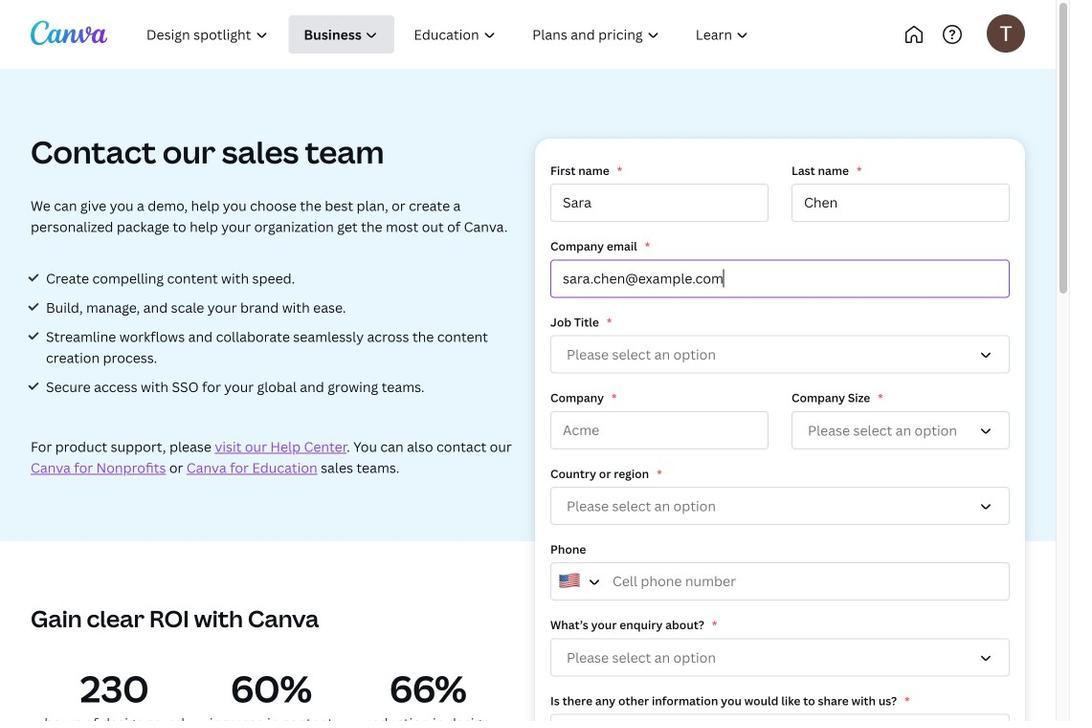 Task type: vqa. For each thing, say whether or not it's contained in the screenshot.
Cell phone number text box
yes



Task type: describe. For each thing, give the bounding box(es) containing it.
Acme text field
[[551, 412, 769, 450]]

john.smith@acme.com text field
[[551, 260, 1010, 298]]

top level navigation element
[[130, 15, 831, 54]]

Cell phone number text field
[[551, 563, 1010, 602]]



Task type: locate. For each thing, give the bounding box(es) containing it.
John text field
[[551, 184, 769, 222]]

Smith text field
[[792, 184, 1010, 222]]



